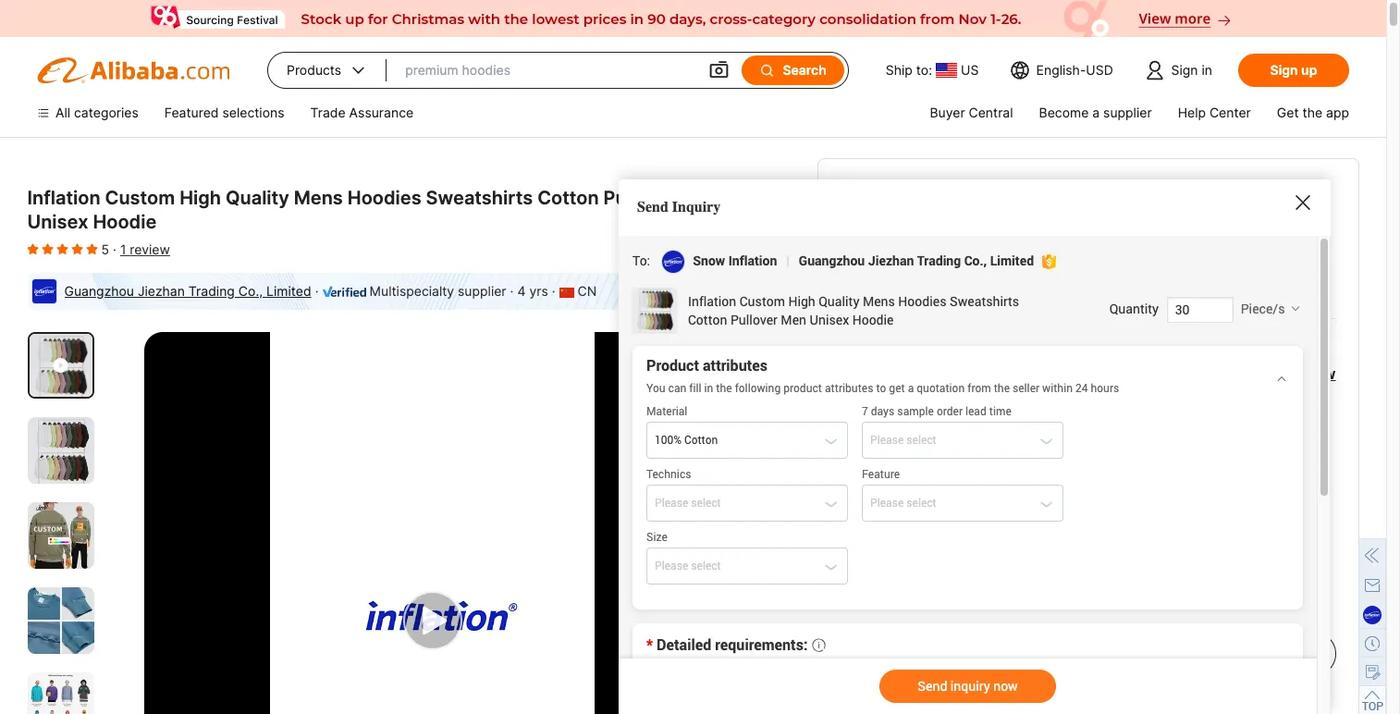 Task type: vqa. For each thing, say whether or not it's contained in the screenshot.
China
no



Task type: describe. For each thing, give the bounding box(es) containing it.
pieces for 200 - 499 pieces
[[1047, 179, 1092, 197]]

a
[[1093, 105, 1100, 120]]

up
[[1302, 62, 1318, 78]]

- for 499
[[1004, 179, 1010, 197]]

selections
[[223, 105, 285, 120]]

become a supplier
[[1040, 105, 1153, 120]]

chat now button
[[1096, 632, 1337, 676]]

total options: 17 color ; 5 printing methods
[[841, 365, 1140, 383]]

unisex
[[27, 211, 88, 233]]

sign up
[[1271, 62, 1318, 78]]

high
[[180, 187, 221, 209]]

printing down 'printing methods'
[[882, 508, 929, 524]]

 search
[[759, 62, 827, 79]]

199
[[874, 179, 900, 197]]

premium hoodies text field
[[405, 54, 690, 87]]

jiezhan
[[138, 283, 185, 299]]

total
[[841, 365, 875, 383]]

men
[[681, 187, 720, 209]]

multispecialty supplier
[[370, 283, 507, 299]]


[[759, 62, 776, 79]]

buyer
[[930, 105, 966, 120]]

products 
[[287, 61, 368, 80]]

cotton
[[538, 187, 599, 209]]

multispecialty
[[370, 283, 454, 299]]

$10.23
[[841, 266, 928, 298]]

us
[[961, 62, 979, 78]]

0 vertical spatial supplier
[[1104, 105, 1153, 120]]

embossed link
[[950, 499, 1039, 534]]

yrs
[[530, 283, 548, 299]]

999
[[1157, 179, 1185, 197]]

get the app
[[1278, 105, 1350, 120]]

guangzhou jiezhan trading co., limited link
[[64, 283, 311, 299]]

categories
[[74, 105, 139, 120]]

guangzhou jiezhan trading co., limited
[[64, 283, 311, 299]]

contact supplier
[[901, 645, 1020, 663]]

featured
[[165, 105, 219, 120]]

center
[[1210, 105, 1252, 120]]

options:
[[879, 365, 935, 383]]

variations
[[841, 339, 922, 358]]


[[708, 59, 731, 81]]

all
[[56, 105, 70, 120]]

custom
[[105, 187, 175, 209]]

supplier for contact supplier
[[962, 645, 1020, 663]]

heat-transfer printing
[[1060, 508, 1193, 524]]

heat-
[[1060, 508, 1095, 524]]

printing right ;
[[1018, 365, 1073, 383]]

sign in
[[1172, 62, 1213, 78]]

select
[[1257, 365, 1303, 383]]

quality
[[226, 187, 289, 209]]

contact
[[901, 645, 959, 663]]

sign for sign up
[[1271, 62, 1299, 78]]

favorite image
[[670, 355, 698, 383]]

help
[[1178, 105, 1207, 120]]

4
[[518, 283, 526, 299]]

499
[[1015, 179, 1043, 197]]

trading
[[189, 283, 235, 299]]

hoodie
[[93, 211, 157, 233]]

500
[[1115, 179, 1142, 197]]

contact supplier button
[[841, 632, 1081, 676]]

chat
[[1182, 645, 1216, 663]]

200 - 499 pieces
[[972, 179, 1092, 197]]

trade assurance
[[310, 105, 414, 120]]

select now link
[[1257, 365, 1337, 383]]

english-usd
[[1037, 62, 1114, 78]]

>= 1000 pieces $10.23
[[841, 245, 949, 298]]

now for select now
[[1306, 365, 1337, 383]]

17
[[939, 365, 955, 383]]

english-
[[1037, 62, 1087, 78]]



Task type: locate. For each thing, give the bounding box(es) containing it.
color down total
[[841, 399, 875, 415]]

1000
[[864, 245, 899, 264]]

puff
[[854, 508, 879, 524]]

500 - 999 pieces
[[1115, 179, 1235, 197]]

supplier right a at right
[[1104, 105, 1153, 120]]

2 sign from the left
[[1271, 62, 1299, 78]]

buyer central
[[930, 105, 1014, 120]]

sign for sign in
[[1172, 62, 1199, 78]]

pieces right 199
[[904, 179, 950, 197]]

1 horizontal spatial supplier
[[962, 645, 1020, 663]]

play fill image
[[53, 356, 68, 375]]

still deciding? get samples first!
[[841, 692, 1069, 711]]

heat-transfer printing link
[[1047, 499, 1206, 534]]

1 horizontal spatial sign
[[1271, 62, 1299, 78]]

0 vertical spatial color
[[959, 365, 997, 383]]

now right select
[[1306, 365, 1337, 383]]

2 - from the left
[[1004, 179, 1010, 197]]

1 horizontal spatial methods
[[1077, 365, 1140, 383]]

assurance
[[349, 105, 414, 120]]

supplier
[[1104, 105, 1153, 120], [458, 283, 507, 299], [962, 645, 1020, 663]]

- for 199
[[863, 179, 870, 197]]

3 - from the left
[[1146, 179, 1153, 197]]

sign left up
[[1271, 62, 1299, 78]]

- right 30
[[863, 179, 870, 197]]

review
[[130, 241, 170, 257]]

first!
[[1033, 692, 1065, 711]]

supplier up samples
[[962, 645, 1020, 663]]

0 horizontal spatial supplier
[[458, 283, 507, 299]]

chat now
[[1182, 645, 1250, 663]]

- right 500
[[1146, 179, 1153, 197]]

inflation custom high quality mens hoodies sweatshirts cotton pullover men unisex hoodie
[[27, 187, 720, 233]]

printing
[[1018, 365, 1073, 383], [841, 475, 890, 490], [882, 508, 929, 524], [1146, 508, 1193, 524]]

supplier left 4
[[458, 283, 507, 299]]

2 horizontal spatial -
[[1146, 179, 1153, 197]]

pieces for 30 - 199 pieces
[[904, 179, 950, 197]]

1 sign from the left
[[1172, 62, 1199, 78]]

printing methods
[[841, 475, 948, 490]]

pieces for 500 - 999 pieces
[[1189, 179, 1235, 197]]

1 horizontal spatial 5
[[1005, 365, 1014, 383]]

color right 17
[[959, 365, 997, 383]]

0 horizontal spatial now
[[1220, 645, 1250, 663]]

printing right the transfer on the bottom right of the page
[[1146, 508, 1193, 524]]

1 vertical spatial methods
[[893, 475, 948, 490]]

pieces right 999
[[1189, 179, 1235, 197]]

0 horizontal spatial methods
[[893, 475, 948, 490]]

co.,
[[239, 283, 263, 299]]

central
[[969, 105, 1014, 120]]

1 horizontal spatial -
[[1004, 179, 1010, 197]]

become
[[1040, 105, 1089, 120]]

app
[[1327, 105, 1350, 120]]


[[349, 61, 368, 80]]

now right chat
[[1220, 645, 1250, 663]]

inflation
[[27, 187, 100, 209]]

methods
[[1077, 365, 1140, 383], [893, 475, 948, 490]]

0 horizontal spatial 5
[[101, 241, 109, 257]]

1 review
[[120, 241, 170, 257]]

mens
[[294, 187, 343, 209]]

0 horizontal spatial color
[[841, 399, 875, 415]]

now for chat now
[[1220, 645, 1250, 663]]

0 horizontal spatial get
[[942, 692, 967, 711]]

embossed
[[963, 508, 1026, 524]]

samples
[[971, 692, 1029, 711]]

30
[[841, 179, 859, 197]]

0 vertical spatial 5
[[101, 241, 109, 257]]

1 horizontal spatial now
[[1306, 365, 1337, 383]]

- right 200
[[1004, 179, 1010, 197]]

0 vertical spatial now
[[1306, 365, 1337, 383]]

printing up the puff
[[841, 475, 890, 490]]

trade
[[310, 105, 346, 120]]

send inquiry
[[638, 199, 721, 216]]

1 horizontal spatial color
[[959, 365, 997, 383]]

>=
[[841, 245, 860, 264]]

1
[[120, 241, 126, 257]]

featured selections
[[165, 105, 285, 120]]

sign
[[1172, 62, 1199, 78], [1271, 62, 1299, 78]]

select now
[[1257, 365, 1337, 383]]

favorites filling image
[[27, 241, 38, 256], [27, 241, 38, 256], [57, 241, 68, 256], [57, 241, 68, 256], [72, 241, 83, 256], [87, 241, 98, 256]]

all categories
[[56, 105, 139, 120]]

;
[[997, 365, 1001, 383]]

0 vertical spatial methods
[[1077, 365, 1140, 383]]

supplier inside button
[[962, 645, 1020, 663]]

still
[[841, 692, 866, 711]]

sweatshirts
[[426, 187, 533, 209]]

pieces right 499
[[1047, 179, 1092, 197]]

hoodies
[[348, 187, 422, 209]]

ship
[[886, 62, 913, 78]]

1 vertical spatial supplier
[[458, 283, 507, 299]]

0 horizontal spatial sign
[[1172, 62, 1199, 78]]

puff printing link
[[841, 499, 942, 534]]

pieces right 1000
[[903, 245, 949, 264]]

inquiry
[[672, 199, 721, 216]]

1 vertical spatial color
[[841, 399, 875, 415]]

limited
[[267, 283, 311, 299]]

1 vertical spatial get
[[942, 692, 967, 711]]

ship to:
[[886, 62, 933, 78]]

2 vertical spatial supplier
[[962, 645, 1020, 663]]

1 horizontal spatial get
[[1278, 105, 1300, 120]]

cn
[[578, 283, 597, 299]]

transfer
[[1095, 508, 1143, 524]]

- for 999
[[1146, 179, 1153, 197]]

now inside chat now button
[[1220, 645, 1250, 663]]

-
[[863, 179, 870, 197], [1004, 179, 1010, 197], [1146, 179, 1153, 197]]

pieces inside >= 1000 pieces $10.23
[[903, 245, 949, 264]]

4 yrs
[[518, 283, 548, 299]]

company logo image
[[31, 279, 57, 304]]

30 - 199 pieces
[[841, 179, 950, 197]]

200
[[972, 179, 999, 197]]

favorites filling image
[[42, 241, 53, 256], [42, 241, 53, 256], [72, 241, 83, 256], [87, 241, 98, 256]]

in
[[1202, 62, 1213, 78]]

search
[[783, 62, 827, 78]]

deciding?
[[870, 692, 938, 711]]

color
[[959, 365, 997, 383], [841, 399, 875, 415]]

5 left 1
[[101, 241, 109, 257]]

0 horizontal spatial -
[[863, 179, 870, 197]]

pullover
[[604, 187, 676, 209]]

usd
[[1087, 62, 1114, 78]]

2 horizontal spatial supplier
[[1104, 105, 1153, 120]]

sign left in
[[1172, 62, 1199, 78]]

1 vertical spatial now
[[1220, 645, 1250, 663]]

0 vertical spatial get
[[1278, 105, 1300, 120]]

guangzhou
[[64, 283, 134, 299]]

get left the
[[1278, 105, 1300, 120]]

1 - from the left
[[863, 179, 870, 197]]

pieces
[[904, 179, 950, 197], [1047, 179, 1092, 197], [1189, 179, 1235, 197], [903, 245, 949, 264]]

now
[[1306, 365, 1337, 383], [1220, 645, 1250, 663]]

get left samples
[[942, 692, 967, 711]]

get
[[1278, 105, 1300, 120], [942, 692, 967, 711]]

1 vertical spatial 5
[[1005, 365, 1014, 383]]

help center
[[1178, 105, 1252, 120]]

5 right ;
[[1005, 365, 1014, 383]]

supplier for multispecialty supplier
[[458, 283, 507, 299]]

the
[[1303, 105, 1323, 120]]



